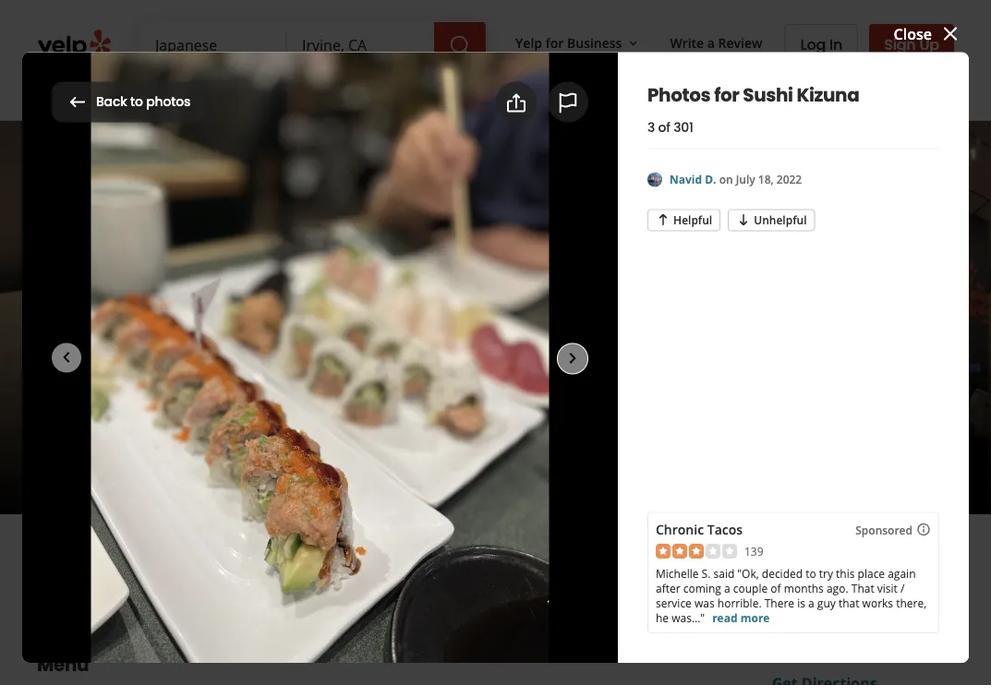 Task type: vqa. For each thing, say whether or not it's contained in the screenshot.
ago
yes



Task type: describe. For each thing, give the bounding box(es) containing it.
photo of sushi kizuna - aliso viejo, ca, us. unagi image
[[0, 121, 700, 515]]

4:30
[[247, 456, 276, 476]]

visit
[[878, 581, 898, 596]]

drink
[[459, 153, 498, 173]]

2 - from the left
[[306, 456, 311, 476]]

read
[[713, 611, 738, 626]]

was
[[695, 596, 715, 611]]

"ok, decided to try this place again after coming a couple of months ago. that visit / service was horrible. there is a guy that works there, he was…"
[[656, 566, 927, 626]]

couple
[[734, 581, 768, 596]]

back to photos
[[96, 93, 191, 111]]

again
[[889, 566, 917, 581]]

save button
[[462, 552, 559, 593]]

(247 reviews) link
[[258, 382, 351, 402]]

sushi up (247)
[[187, 84, 258, 120]]

(6)
[[502, 153, 520, 173]]

add photos link
[[481, 82, 627, 123]]

read more link
[[713, 611, 770, 626]]

24 chevron down v2 image for home services
[[376, 80, 398, 102]]

sushi bars , japanese , seafood
[[202, 423, 419, 443]]

business categories element
[[141, 67, 955, 120]]

sushikizuna.weebly.com
[[772, 569, 953, 588]]

11:45
[[105, 456, 143, 476]]

1 , from the left
[[278, 423, 282, 443]]

yelp
[[516, 34, 543, 51]]

helpful button
[[648, 209, 721, 231]]

24 arrow left v2 image
[[67, 91, 89, 113]]

log in link
[[785, 24, 859, 65]]

9:00
[[315, 456, 344, 476]]

tacos
[[708, 521, 743, 539]]

(247)
[[192, 153, 226, 173]]

16 chevron down v2 image
[[626, 36, 641, 51]]

home
[[283, 82, 320, 99]]

share button
[[351, 552, 455, 593]]

3
[[648, 119, 656, 137]]

(10)
[[403, 153, 430, 173]]

was…"
[[672, 611, 705, 626]]

hours updated 1 month ago
[[404, 456, 605, 476]]

horrible.
[[718, 596, 762, 611]]

24 camera v2 image
[[222, 561, 244, 583]]

139
[[745, 544, 764, 559]]

place
[[858, 566, 886, 581]]

(949) 716-8882
[[772, 621, 875, 641]]

claimed
[[78, 423, 136, 443]]

sushi kizuna
[[59, 313, 345, 375]]

sushi down review
[[744, 82, 794, 108]]

home services link
[[268, 67, 413, 120]]

more link
[[549, 67, 637, 120]]

chronic tacos link
[[656, 521, 743, 539]]

24 save outline v2 image
[[478, 561, 500, 583]]

michelle s. said
[[656, 566, 735, 581]]

this
[[837, 566, 856, 581]]

hours
[[404, 456, 447, 476]]

24 chevron down v2 image for auto services
[[512, 80, 534, 102]]

navid d. on july 18, 2022
[[670, 172, 803, 187]]

said
[[714, 566, 735, 581]]

photo
[[285, 562, 328, 582]]

drink (6)
[[459, 153, 520, 173]]

716-
[[811, 621, 841, 641]]

menu for menu
[[37, 653, 89, 679]]

previous photo image
[[55, 347, 78, 369]]

3 star rating image
[[656, 544, 738, 559]]

close button
[[894, 22, 962, 45]]

log in
[[801, 34, 843, 55]]

of inside '"ok, decided to try this place again after coming a couple of months ago. that visit / service was horrible. there is a guy that works there, he was…"'
[[771, 581, 782, 596]]

outside (5)
[[550, 153, 627, 173]]

months
[[785, 581, 824, 596]]

unhelpful
[[755, 212, 807, 227]]

he
[[656, 611, 669, 626]]

$$
[[160, 423, 177, 443]]

2:00
[[183, 456, 212, 476]]

/
[[901, 581, 905, 596]]

unhelpful button
[[729, 209, 816, 231]]

on
[[720, 172, 734, 187]]

guy
[[818, 596, 836, 611]]

close
[[894, 24, 933, 44]]

is
[[798, 596, 806, 611]]

chronic
[[656, 521, 704, 539]]

there
[[765, 596, 795, 611]]

service
[[656, 596, 692, 611]]

0 horizontal spatial photos
[[52, 84, 141, 120]]

sushi up open 11:45 am - 2:00 pm, 4:30 pm - 9:00 pm
[[202, 423, 241, 443]]

for inside button
[[546, 34, 564, 51]]

add photo link
[[206, 552, 344, 593]]

inside (16)
[[256, 153, 329, 173]]

1 pm from the left
[[280, 456, 303, 476]]

navid d. link
[[670, 172, 720, 187]]

16 info v2 image
[[917, 523, 932, 538]]

16 nothelpful v2 image
[[737, 212, 752, 227]]

yelp for business button
[[508, 26, 648, 59]]

next photo image
[[562, 348, 584, 370]]

add for add photo
[[252, 562, 281, 582]]

write a review
[[671, 34, 763, 51]]

301
[[674, 119, 694, 137]]

try
[[820, 566, 834, 581]]

inside
[[256, 153, 299, 173]]

add photos
[[527, 92, 611, 112]]

restaurants link
[[141, 67, 268, 120]]

write for write a review
[[671, 34, 705, 51]]

Search photos text field
[[638, 84, 940, 121]]

auto
[[428, 82, 456, 99]]



Task type: locate. For each thing, give the bounding box(es) containing it.
save
[[507, 562, 543, 582]]

kizuna up (16)
[[263, 84, 352, 120]]

(247
[[258, 382, 288, 402]]

1 horizontal spatial services
[[459, 82, 508, 99]]

business
[[568, 34, 623, 51]]

there,
[[897, 596, 927, 611]]

review
[[719, 34, 763, 51]]

24 add photo v2 image
[[497, 91, 519, 113]]

back
[[96, 93, 127, 111]]

open
[[59, 456, 98, 476]]

1 horizontal spatial add
[[527, 92, 557, 112]]

back to photos button
[[52, 82, 205, 123]]

pm,
[[216, 456, 243, 476]]

16 info v2 image
[[382, 458, 397, 472]]

home services
[[283, 82, 372, 99]]

food
[[153, 153, 188, 173]]

1 horizontal spatial of
[[771, 581, 782, 596]]

log
[[801, 34, 826, 55]]

sushi
[[744, 82, 794, 108], [187, 84, 258, 120], [59, 313, 182, 375], [202, 423, 241, 443]]

menu
[[359, 153, 400, 173], [37, 653, 89, 679]]

1 horizontal spatial ,
[[352, 423, 356, 443]]

1
[[515, 456, 524, 476]]

month
[[527, 456, 575, 476]]

edit button
[[430, 424, 468, 446]]

1 services from the left
[[323, 82, 372, 99]]

0 horizontal spatial for
[[146, 84, 182, 120]]

outside
[[550, 153, 606, 173]]

sushi up 4.7 star rating image
[[59, 313, 182, 375]]

to right back
[[130, 93, 143, 111]]

services for auto services
[[459, 82, 508, 99]]

services for home services
[[323, 82, 372, 99]]

coming
[[684, 581, 722, 596]]

1 horizontal spatial menu
[[359, 153, 400, 173]]

seafood link
[[360, 423, 419, 443]]

menu inside tab list
[[359, 153, 400, 173]]

photos up 301
[[648, 82, 711, 108]]

to inside '"ok, decided to try this place again after coming a couple of months ago. that visit / service was horrible. there is a guy that works there, he was…"'
[[806, 566, 817, 581]]

review
[[137, 562, 184, 582]]

24 chevron down v2 image for more
[[600, 80, 622, 102]]

photos up the all (301)
[[52, 84, 141, 120]]

add left 24 flag v2 image
[[527, 92, 557, 112]]

write a review link
[[663, 26, 770, 59]]

0 horizontal spatial photos for sushi kizuna
[[52, 84, 352, 120]]

ago
[[579, 456, 605, 476]]

add
[[527, 92, 557, 112], [252, 562, 281, 582]]

0 horizontal spatial pm
[[280, 456, 303, 476]]

0 horizontal spatial of
[[659, 119, 671, 137]]

sign up
[[885, 34, 940, 55]]

0 vertical spatial add
[[527, 92, 557, 112]]

2 services from the left
[[459, 82, 508, 99]]

up
[[920, 34, 940, 55]]

write for write a review
[[81, 562, 119, 582]]

photos inside "button"
[[146, 93, 191, 111]]

1 horizontal spatial write
[[671, 34, 705, 51]]

all
[[67, 153, 85, 173]]

0 horizontal spatial photos
[[146, 93, 191, 111]]

to left try
[[806, 566, 817, 581]]

-
[[174, 456, 179, 476], [306, 456, 311, 476]]

"ok,
[[738, 566, 760, 581]]

0 vertical spatial of
[[659, 119, 671, 137]]

16 helpful v2 image
[[656, 212, 671, 227]]

24 flag v2 image
[[557, 92, 580, 114]]

2 , from the left
[[352, 423, 356, 443]]

to inside "button"
[[130, 93, 143, 111]]

of right 3
[[659, 119, 671, 137]]

bars
[[245, 423, 278, 443]]

july
[[736, 172, 756, 187]]

1 horizontal spatial 24 chevron down v2 image
[[512, 80, 534, 102]]

1 horizontal spatial for
[[546, 34, 564, 51]]

for down write a review link at the right of the page
[[715, 82, 740, 108]]

None search field
[[141, 22, 490, 67]]

food (247)
[[153, 153, 226, 173]]

of right "couple"
[[771, 581, 782, 596]]

2 horizontal spatial 24 chevron down v2 image
[[600, 80, 622, 102]]

(16)
[[303, 153, 329, 173]]

share
[[396, 562, 439, 582]]

photo of sushi kizuna - aliso viejo, ca, us. inside of the restaurant image
[[700, 121, 992, 515]]

1 horizontal spatial photos
[[560, 92, 611, 112]]

, left japanese on the left bottom
[[278, 423, 282, 443]]

1 horizontal spatial photos for sushi kizuna
[[648, 82, 860, 108]]

pm right the '4:30'
[[280, 456, 303, 476]]

0 vertical spatial to
[[130, 93, 143, 111]]

tab list containing all (301)
[[52, 152, 642, 189]]

0 horizontal spatial to
[[130, 93, 143, 111]]

add for add photos
[[527, 92, 557, 112]]

auto services
[[428, 82, 508, 99]]

1 vertical spatial of
[[771, 581, 782, 596]]

1 horizontal spatial pm
[[348, 456, 371, 476]]

1 vertical spatial write
[[81, 562, 119, 582]]

0 horizontal spatial 24 chevron down v2 image
[[376, 80, 398, 102]]

michelle
[[656, 566, 699, 581]]

photos for sushi kizuna
[[648, 82, 860, 108], [52, 84, 352, 120]]

1 - from the left
[[174, 456, 179, 476]]

0 horizontal spatial write
[[81, 562, 119, 582]]

24 chevron down v2 image
[[231, 80, 253, 102]]

seafood
[[360, 423, 419, 443]]

0 vertical spatial write
[[671, 34, 705, 51]]

kizuna down log in in the top right of the page
[[797, 82, 860, 108]]

1 horizontal spatial -
[[306, 456, 311, 476]]

24 chevron down v2 image inside more link
[[600, 80, 622, 102]]

add inside "link"
[[252, 562, 281, 582]]

pm left 16 info v2 icon
[[348, 456, 371, 476]]

1 24 chevron down v2 image from the left
[[376, 80, 398, 102]]

1 horizontal spatial to
[[806, 566, 817, 581]]

for right back
[[146, 84, 182, 120]]

write
[[671, 34, 705, 51], [81, 562, 119, 582]]

open 11:45 am - 2:00 pm, 4:30 pm - 9:00 pm
[[59, 456, 371, 476]]

that
[[852, 581, 875, 596]]

3 24 chevron down v2 image from the left
[[600, 80, 622, 102]]

24 share v2 image
[[506, 92, 528, 114]]

- left 9:00
[[306, 456, 311, 476]]

kizuna up (247
[[191, 313, 345, 375]]

japanese
[[286, 423, 352, 443]]

24 chevron down v2 image
[[376, 80, 398, 102], [512, 80, 534, 102], [600, 80, 622, 102]]

services inside 'link'
[[459, 82, 508, 99]]

24 chevron down v2 image inside home services 'link'
[[376, 80, 398, 102]]

2 24 chevron down v2 image from the left
[[512, 80, 534, 102]]

2 horizontal spatial for
[[715, 82, 740, 108]]

all (301)
[[67, 153, 123, 173]]

navid
[[670, 172, 703, 187]]

1 horizontal spatial photos
[[648, 82, 711, 108]]

1 vertical spatial add
[[252, 562, 281, 582]]

2 pm from the left
[[348, 456, 371, 476]]

edit
[[439, 427, 459, 442]]

24 chevron down v2 image inside auto services 'link'
[[512, 80, 534, 102]]

photos for sushi kizuna up (247)
[[52, 84, 352, 120]]

0 horizontal spatial add
[[252, 562, 281, 582]]

, left seafood link
[[352, 423, 356, 443]]

s.
[[702, 566, 711, 581]]

services right home
[[323, 82, 372, 99]]

1 vertical spatial menu
[[37, 653, 89, 679]]

2022
[[777, 172, 803, 187]]

0 vertical spatial menu
[[359, 153, 400, 173]]

kizuna
[[797, 82, 860, 108], [263, 84, 352, 120], [191, 313, 345, 375]]

services inside 'link'
[[323, 82, 372, 99]]

tab list
[[52, 152, 642, 189]]

pm
[[280, 456, 303, 476], [348, 456, 371, 476]]

menu for menu (10)
[[359, 153, 400, 173]]

(949)
[[772, 621, 807, 641]]

1 vertical spatial to
[[806, 566, 817, 581]]

0 horizontal spatial services
[[323, 82, 372, 99]]

8882
[[841, 621, 875, 641]]

in
[[830, 34, 843, 55]]

chronic tacos
[[656, 521, 743, 539]]

works
[[863, 596, 894, 611]]

for right yelp
[[546, 34, 564, 51]]

more
[[741, 611, 770, 626]]

24 share v2 image
[[367, 561, 389, 583]]

0 horizontal spatial ,
[[278, 423, 282, 443]]

photos for sushi kizuna down review
[[648, 82, 860, 108]]

services right auto
[[459, 82, 508, 99]]

read more
[[713, 611, 770, 626]]

0 horizontal spatial -
[[174, 456, 179, 476]]

write a review link
[[37, 552, 199, 593]]

menu (10)
[[359, 153, 430, 173]]

info alert
[[382, 455, 605, 477]]

decided
[[762, 566, 803, 581]]

18,
[[759, 172, 774, 187]]

sign up link
[[870, 24, 955, 65]]

24 close v2 image
[[940, 23, 962, 45]]

search image
[[449, 34, 472, 56]]

a
[[708, 34, 715, 51], [123, 562, 133, 582], [725, 581, 731, 596], [809, 596, 815, 611]]

add right 24 camera v2 image
[[252, 562, 281, 582]]

reviews)
[[292, 382, 351, 402]]

- right am in the bottom left of the page
[[174, 456, 179, 476]]

0 horizontal spatial menu
[[37, 653, 89, 679]]

updated
[[451, 456, 511, 476]]

(301)
[[88, 153, 123, 173]]

restaurants
[[155, 82, 228, 99]]

d.
[[706, 172, 717, 187]]

4.7 star rating image
[[59, 378, 222, 407]]

write a review
[[81, 562, 184, 582]]



